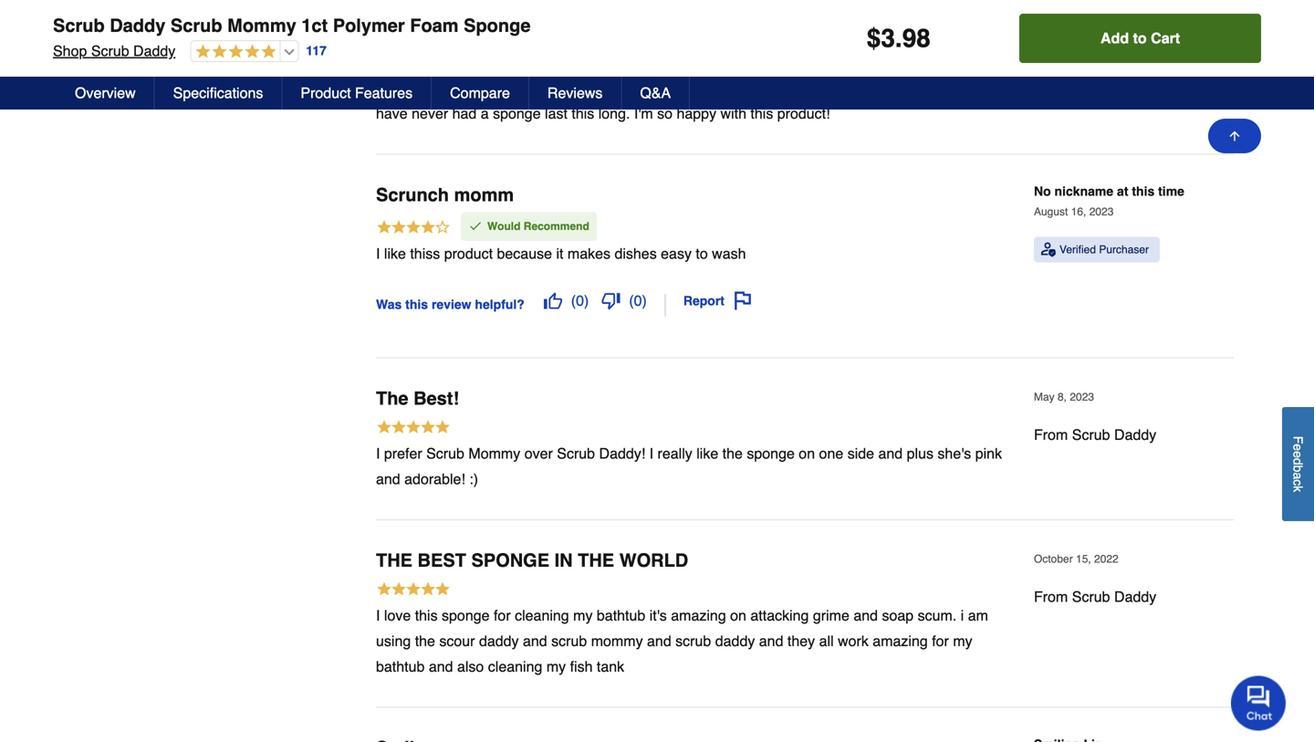 Task type: describe. For each thing, give the bounding box(es) containing it.
a up .
[[896, 3, 904, 20]]

last
[[545, 105, 568, 122]]

0 horizontal spatial scrub
[[551, 633, 587, 649]]

been
[[588, 3, 621, 20]]

times
[[430, 28, 465, 45]]

1 horizontal spatial so
[[535, 54, 551, 71]]

and up work
[[854, 607, 878, 624]]

easy inside this sponge is like no other! i've been using my very first scrub mommy for over a month now multiple times a day for dishes and sink cleaning and it's still looking great! very minimal wear has occurred so far. it is so easy to throw in the dishwasher to clean. i absolutely love how versatile it is. this sponge doesn't build odor and doesn't shrivel up like your typical sponge. i have never had a sponge last this long. i'm so happy with this product!
[[555, 54, 586, 71]]

this down reviews
[[572, 105, 594, 122]]

add to cart
[[1101, 30, 1180, 47]]

love inside this sponge is like no other! i've been using my very first scrub mommy for over a month now multiple times a day for dishes and sink cleaning and it's still looking great! very minimal wear has occurred so far. it is so easy to throw in the dishwasher to clean. i absolutely love how versatile it is. this sponge doesn't build odor and doesn't shrivel up like your typical sponge. i have never had a sponge last this long. i'm so happy with this product!
[[901, 54, 927, 71]]

scrub left daddy!
[[557, 445, 595, 462]]

still
[[743, 28, 764, 45]]

2022
[[1094, 553, 1119, 565]]

to left throw
[[590, 54, 602, 71]]

no nickname at this time august 16, 2023
[[1034, 184, 1185, 218]]

a right had
[[481, 105, 489, 122]]

this inside i love this sponge for cleaning my bathtub it's amazing on attacking grime and soap scum. i am using the scour daddy and scrub mommy and scrub daddy and they all work amazing for my bathtub and also cleaning my fish tank
[[415, 607, 438, 624]]

1 horizontal spatial scrub
[[676, 633, 711, 649]]

reviews
[[548, 84, 603, 101]]

in
[[646, 54, 657, 71]]

first
[[719, 3, 743, 20]]

scrub up 4.9 stars image
[[171, 15, 222, 36]]

compare button
[[432, 77, 529, 110]]

shop
[[53, 42, 87, 59]]

shop scrub daddy
[[53, 42, 176, 59]]

may 8, 2023
[[1034, 391, 1095, 403]]

q&a button
[[622, 77, 690, 110]]

specifications
[[173, 84, 263, 101]]

odor
[[634, 79, 663, 96]]

up
[[792, 79, 808, 96]]

soap
[[882, 607, 914, 624]]

never
[[412, 105, 448, 122]]

( 0 ) for thumb down image
[[629, 292, 647, 309]]

this right was
[[405, 297, 428, 312]]

foam
[[410, 15, 459, 36]]

am
[[968, 607, 989, 624]]

thiss
[[410, 245, 440, 262]]

$
[[867, 24, 881, 53]]

it
[[508, 54, 517, 71]]

have
[[376, 105, 408, 122]]

c
[[1291, 479, 1306, 486]]

0 vertical spatial bathtub
[[597, 607, 646, 624]]

i
[[961, 607, 964, 624]]

for up great!
[[842, 3, 859, 20]]

0 vertical spatial is
[[460, 3, 470, 20]]

chat invite button image
[[1231, 675, 1287, 731]]

and down "world"
[[647, 633, 672, 649]]

scrub up adorable!
[[426, 445, 465, 462]]

) for thumb up 'icon'
[[584, 292, 589, 309]]

now
[[953, 3, 980, 20]]

98
[[902, 24, 931, 53]]

they
[[788, 633, 815, 649]]

adorable!
[[405, 471, 465, 487]]

your
[[838, 79, 867, 96]]

no
[[1034, 184, 1051, 199]]

reviews button
[[529, 77, 622, 110]]

tank
[[597, 658, 625, 675]]

other!
[[521, 3, 558, 20]]

3
[[881, 24, 895, 53]]

scrub down 15,
[[1072, 588, 1111, 605]]

for right "day" at left
[[509, 28, 526, 45]]

scrub inside this sponge is like no other! i've been using my very first scrub mommy for over a month now multiple times a day for dishes and sink cleaning and it's still looking great! very minimal wear has occurred so far. it is so easy to throw in the dishwasher to clean. i absolutely love how versatile it is. this sponge doesn't build odor and doesn't shrivel up like your typical sponge. i have never had a sponge last this long. i'm so happy with this product!
[[747, 3, 782, 20]]

overview
[[75, 84, 136, 101]]

review
[[432, 297, 471, 312]]

plus
[[907, 445, 934, 462]]

arrow up image
[[1228, 129, 1242, 143]]

build
[[599, 79, 629, 96]]

throw
[[606, 54, 642, 71]]

0 for thumb down image
[[634, 292, 642, 309]]

1 vertical spatial it
[[556, 245, 564, 262]]

( for thumb down image
[[629, 292, 634, 309]]

like right up
[[813, 79, 834, 96]]

k
[[1291, 486, 1306, 492]]

makes
[[568, 245, 611, 262]]

verified purchaser
[[1060, 243, 1149, 256]]

2 doesn't from the left
[[695, 79, 742, 96]]

1 vertical spatial this
[[464, 79, 492, 96]]

using inside i love this sponge for cleaning my bathtub it's amazing on attacking grime and soap scum. i am using the scour daddy and scrub mommy and scrub daddy and they all work amazing for my bathtub and also cleaning my fish tank
[[376, 633, 411, 649]]

0 horizontal spatial amazing
[[671, 607, 726, 624]]

time
[[1158, 184, 1185, 199]]

was
[[376, 297, 402, 312]]

she's
[[938, 445, 971, 462]]

to inside button
[[1133, 30, 1147, 47]]

happy
[[677, 105, 717, 122]]

scrub down may 8, 2023
[[1072, 426, 1111, 443]]

sink
[[605, 28, 631, 45]]

i inside i love this sponge for cleaning my bathtub it's amazing on attacking grime and soap scum. i am using the scour daddy and scrub mommy and scrub daddy and they all work amazing for my bathtub and also cleaning my fish tank
[[376, 607, 380, 624]]

my down the i
[[953, 633, 973, 649]]

prefer
[[384, 445, 422, 462]]

and down very
[[693, 28, 718, 45]]

is.
[[446, 79, 460, 96]]

product
[[444, 245, 493, 262]]

from for the best!
[[1034, 426, 1068, 443]]

5 stars image for best
[[376, 581, 451, 600]]

best!
[[414, 388, 459, 409]]

$ 3 . 98
[[867, 24, 931, 53]]

( for thumb up 'icon'
[[571, 292, 576, 309]]

on inside i love this sponge for cleaning my bathtub it's amazing on attacking grime and soap scum. i am using the scour daddy and scrub mommy and scrub daddy and they all work amazing for my bathtub and also cleaning my fish tank
[[730, 607, 747, 624]]

add to cart button
[[1020, 14, 1262, 63]]

dishes inside this sponge is like no other! i've been using my very first scrub mommy for over a month now multiple times a day for dishes and sink cleaning and it's still looking great! very minimal wear has occurred so far. it is so easy to throw in the dishwasher to clean. i absolutely love how versatile it is. this sponge doesn't build odor and doesn't shrivel up like your typical sponge. i have never had a sponge last this long. i'm so happy with this product!
[[530, 28, 573, 45]]

the inside this sponge is like no other! i've been using my very first scrub mommy for over a month now multiple times a day for dishes and sink cleaning and it's still looking great! very minimal wear has occurred so far. it is so easy to throw in the dishwasher to clean. i absolutely love how versatile it is. this sponge doesn't build odor and doesn't shrivel up like your typical sponge. i have never had a sponge last this long. i'm so happy with this product!
[[661, 54, 681, 71]]

f
[[1291, 436, 1306, 444]]

0 horizontal spatial this
[[376, 3, 404, 20]]

because
[[497, 245, 552, 262]]

versatile
[[376, 79, 430, 96]]

side
[[848, 445, 875, 462]]

like left thiss
[[384, 245, 406, 262]]

16,
[[1071, 205, 1087, 218]]

15,
[[1076, 553, 1091, 565]]

from scrub daddy for the best sponge in the world
[[1034, 588, 1157, 605]]

this sponge is like no other! i've been using my very first scrub mommy for over a month now multiple times a day for dishes and sink cleaning and it's still looking great! very minimal wear has occurred so far. it is so easy to throw in the dishwasher to clean. i absolutely love how versatile it is. this sponge doesn't build odor and doesn't shrivel up like your typical sponge. i have never had a sponge last this long. i'm so happy with this product!
[[376, 3, 980, 122]]

october
[[1034, 553, 1073, 565]]

has
[[376, 54, 400, 71]]

my inside this sponge is like no other! i've been using my very first scrub mommy for over a month now multiple times a day for dishes and sink cleaning and it's still looking great! very minimal wear has occurred so far. it is so easy to throw in the dishwasher to clean. i absolutely love how versatile it is. this sponge doesn't build odor and doesn't shrivel up like your typical sponge. i have never had a sponge last this long. i'm so happy with this product!
[[664, 3, 683, 20]]

product!
[[777, 105, 830, 122]]

0 horizontal spatial so
[[465, 54, 480, 71]]

the best sponge in the world
[[376, 550, 688, 571]]

the inside i love this sponge for cleaning my bathtub it's amazing on attacking grime and soap scum. i am using the scour daddy and scrub mommy and scrub daddy and they all work amazing for my bathtub and also cleaning my fish tank
[[415, 633, 435, 649]]

recommend
[[524, 220, 589, 233]]

pink
[[976, 445, 1002, 462]]

1 vertical spatial is
[[521, 54, 531, 71]]

and down prefer
[[376, 471, 400, 487]]

on inside i prefer scrub mommy over scrub daddy! i really like the sponge on one side and plus she's pink and adorable! :)
[[799, 445, 815, 462]]

for down sponge
[[494, 607, 511, 624]]

sponge.
[[916, 79, 968, 96]]

momm
[[454, 184, 514, 205]]

thumb up image
[[544, 292, 562, 310]]

using inside this sponge is like no other! i've been using my very first scrub mommy for over a month now multiple times a day for dishes and sink cleaning and it's still looking great! very minimal wear has occurred so far. it is so easy to throw in the dishwasher to clean. i absolutely love how versatile it is. this sponge doesn't build odor and doesn't shrivel up like your typical sponge. i have never had a sponge last this long. i'm so happy with this product!
[[625, 3, 660, 20]]

add
[[1101, 30, 1129, 47]]

i like thiss product because it makes dishes easy to wash
[[376, 245, 746, 262]]

over inside i prefer scrub mommy over scrub daddy! i really like the sponge on one side and plus she's pink and adorable! :)
[[525, 445, 553, 462]]

2 horizontal spatial so
[[657, 105, 673, 122]]

it inside this sponge is like no other! i've been using my very first scrub mommy for over a month now multiple times a day for dishes and sink cleaning and it's still looking great! very minimal wear has occurred so far. it is so easy to throw in the dishwasher to clean. i absolutely love how versatile it is. this sponge doesn't build odor and doesn't shrivel up like your typical sponge. i have never had a sponge last this long. i'm so happy with this product!
[[435, 79, 442, 96]]

scrunch momm
[[376, 184, 514, 205]]

this down "shrivel"
[[751, 105, 773, 122]]

the inside i prefer scrub mommy over scrub daddy! i really like the sponge on one side and plus she's pink and adorable! :)
[[723, 445, 743, 462]]

all
[[819, 633, 834, 649]]



Task type: locate. For each thing, give the bounding box(es) containing it.
compare
[[450, 84, 510, 101]]

1 horizontal spatial over
[[863, 3, 892, 20]]

easy
[[555, 54, 586, 71], [661, 245, 692, 262]]

0 horizontal spatial using
[[376, 633, 411, 649]]

5 stars image
[[376, 419, 451, 438], [376, 581, 451, 600]]

and right odor
[[667, 79, 691, 96]]

) left thumb down image
[[584, 292, 589, 309]]

at
[[1117, 184, 1129, 199]]

grime
[[813, 607, 850, 624]]

q&a
[[640, 84, 671, 101]]

0 horizontal spatial easy
[[555, 54, 586, 71]]

0 vertical spatial love
[[901, 54, 927, 71]]

it's left still
[[722, 28, 739, 45]]

) right thumb down image
[[642, 292, 647, 309]]

had
[[452, 105, 477, 122]]

daddy down attacking
[[715, 633, 755, 649]]

0 horizontal spatial the
[[376, 550, 413, 571]]

0 vertical spatial dishes
[[530, 28, 573, 45]]

doesn't down dishwasher
[[695, 79, 742, 96]]

love inside i love this sponge for cleaning my bathtub it's amazing on attacking grime and soap scum. i am using the scour daddy and scrub mommy and scrub daddy and they all work amazing for my bathtub and also cleaning my fish tank
[[384, 607, 411, 624]]

bathtub left also
[[376, 658, 425, 675]]

it's inside this sponge is like no other! i've been using my very first scrub mommy for over a month now multiple times a day for dishes and sink cleaning and it's still looking great! very minimal wear has occurred so far. it is so easy to throw in the dishwasher to clean. i absolutely love how versatile it is. this sponge doesn't build odor and doesn't shrivel up like your typical sponge. i have never had a sponge last this long. i'm so happy with this product!
[[722, 28, 739, 45]]

on left one
[[799, 445, 815, 462]]

mommy inside i love this sponge for cleaning my bathtub it's amazing on attacking grime and soap scum. i am using the scour daddy and scrub mommy and scrub daddy and they all work amazing for my bathtub and also cleaning my fish tank
[[591, 633, 643, 649]]

so right i'm
[[657, 105, 673, 122]]

2023
[[1090, 205, 1114, 218], [1070, 391, 1095, 403]]

bathtub up tank
[[597, 607, 646, 624]]

a left "day" at left
[[469, 28, 478, 45]]

( right thumb down image
[[629, 292, 634, 309]]

to up "shrivel"
[[763, 54, 775, 71]]

0 vertical spatial it's
[[722, 28, 739, 45]]

1 horizontal spatial dishes
[[615, 245, 657, 262]]

1 vertical spatial it's
[[650, 607, 667, 624]]

month
[[908, 3, 949, 20]]

5 stars image for best!
[[376, 419, 451, 438]]

2 horizontal spatial the
[[723, 445, 743, 462]]

cart
[[1151, 30, 1180, 47]]

0 horizontal spatial it's
[[650, 607, 667, 624]]

)
[[584, 292, 589, 309], [642, 292, 647, 309]]

2 vertical spatial the
[[415, 633, 435, 649]]

the left scour
[[415, 633, 435, 649]]

like
[[474, 3, 496, 20], [813, 79, 834, 96], [384, 245, 406, 262], [697, 445, 719, 462]]

mommy up 4.9 stars image
[[227, 15, 296, 36]]

scrub up fish
[[551, 633, 587, 649]]

world
[[620, 550, 688, 571]]

using left scour
[[376, 633, 411, 649]]

0 vertical spatial this
[[376, 3, 404, 20]]

from scrub daddy
[[1034, 426, 1157, 443], [1034, 588, 1157, 605]]

the
[[661, 54, 681, 71], [723, 445, 743, 462], [415, 633, 435, 649]]

0 horizontal spatial over
[[525, 445, 553, 462]]

0 horizontal spatial it
[[435, 79, 442, 96]]

very
[[860, 28, 890, 45]]

love
[[901, 54, 927, 71], [384, 607, 411, 624]]

mommy inside this sponge is like no other! i've been using my very first scrub mommy for over a month now multiple times a day for dishes and sink cleaning and it's still looking great! very minimal wear has occurred so far. it is so easy to throw in the dishwasher to clean. i absolutely love how versatile it is. this sponge doesn't build odor and doesn't shrivel up like your typical sponge. i have never had a sponge last this long. i'm so happy with this product!
[[786, 3, 838, 20]]

the right in
[[661, 54, 681, 71]]

mommy for over
[[469, 445, 521, 462]]

i've
[[562, 3, 584, 20]]

2 the from the left
[[578, 550, 614, 571]]

so
[[465, 54, 480, 71], [535, 54, 551, 71], [657, 105, 673, 122]]

dishes down other!
[[530, 28, 573, 45]]

scrub up still
[[747, 3, 782, 20]]

the best!
[[376, 388, 459, 409]]

1 horizontal spatial ( 0 )
[[629, 292, 647, 309]]

1 horizontal spatial love
[[901, 54, 927, 71]]

5 stars image down best
[[376, 581, 451, 600]]

this up multiple
[[376, 3, 404, 20]]

on left attacking
[[730, 607, 747, 624]]

1 vertical spatial easy
[[661, 245, 692, 262]]

absolutely
[[831, 54, 896, 71]]

1 0 from the left
[[576, 292, 584, 309]]

like right really
[[697, 445, 719, 462]]

attacking
[[751, 607, 809, 624]]

this right is.
[[464, 79, 492, 96]]

flag image
[[734, 292, 752, 310]]

1 horizontal spatial using
[[625, 3, 660, 20]]

1 horizontal spatial it
[[556, 245, 564, 262]]

polymer
[[333, 15, 405, 36]]

0 horizontal spatial the
[[415, 633, 435, 649]]

amazing down "world"
[[671, 607, 726, 624]]

sponge left one
[[747, 445, 795, 462]]

0 vertical spatial cleaning
[[635, 28, 689, 45]]

2023 right 16,
[[1090, 205, 1114, 218]]

0 for thumb up 'icon'
[[576, 292, 584, 309]]

1 from scrub daddy from the top
[[1034, 426, 1157, 443]]

cleaning up in
[[635, 28, 689, 45]]

like inside i prefer scrub mommy over scrub daddy! i really like the sponge on one side and plus she's pink and adorable! :)
[[697, 445, 719, 462]]

1 ( 0 ) from the left
[[571, 292, 589, 309]]

0 vertical spatial 2023
[[1090, 205, 1114, 218]]

d
[[1291, 458, 1306, 465]]

minimal
[[894, 28, 944, 45]]

this inside no nickname at this time august 16, 2023
[[1132, 184, 1155, 199]]

0 vertical spatial from
[[1034, 426, 1068, 443]]

1 vertical spatial from scrub daddy
[[1034, 588, 1157, 605]]

mommy for 1ct
[[227, 15, 296, 36]]

1 horizontal spatial daddy
[[715, 633, 755, 649]]

0 vertical spatial it
[[435, 79, 442, 96]]

easy left the wash
[[661, 245, 692, 262]]

0 horizontal spatial is
[[460, 3, 470, 20]]

verified purchaser icon image
[[1042, 242, 1056, 257]]

a
[[896, 3, 904, 20], [469, 28, 478, 45], [481, 105, 489, 122], [1291, 472, 1306, 479]]

over inside this sponge is like no other! i've been using my very first scrub mommy for over a month now multiple times a day for dishes and sink cleaning and it's still looking great! very minimal wear has occurred so far. it is so easy to throw in the dishwasher to clean. i absolutely love how versatile it is. this sponge doesn't build odor and doesn't shrivel up like your typical sponge. i have never had a sponge last this long. i'm so happy with this product!
[[863, 3, 892, 20]]

1 horizontal spatial is
[[521, 54, 531, 71]]

2 ( 0 ) from the left
[[629, 292, 647, 309]]

2 5 stars image from the top
[[376, 581, 451, 600]]

the left best
[[376, 550, 413, 571]]

1 from from the top
[[1034, 426, 1068, 443]]

wear
[[948, 28, 980, 45]]

easy up reviews
[[555, 54, 586, 71]]

using
[[625, 3, 660, 20], [376, 633, 411, 649]]

1 vertical spatial love
[[384, 607, 411, 624]]

from for the best sponge in the world
[[1034, 588, 1068, 605]]

1 horizontal spatial the
[[661, 54, 681, 71]]

and left also
[[429, 658, 453, 675]]

sponge
[[464, 15, 531, 36]]

the
[[376, 550, 413, 571], [578, 550, 614, 571]]

one
[[819, 445, 844, 462]]

it
[[435, 79, 442, 96], [556, 245, 564, 262]]

in
[[555, 550, 573, 571]]

1 horizontal spatial easy
[[661, 245, 692, 262]]

scrub right shop
[[91, 42, 129, 59]]

this
[[572, 105, 594, 122], [751, 105, 773, 122], [1132, 184, 1155, 199], [405, 297, 428, 312], [415, 607, 438, 624]]

sponge inside i love this sponge for cleaning my bathtub it's amazing on attacking grime and soap scum. i am using the scour daddy and scrub mommy and scrub daddy and they all work amazing for my bathtub and also cleaning my fish tank
[[442, 607, 490, 624]]

from down may
[[1034, 426, 1068, 443]]

2023 inside no nickname at this time august 16, 2023
[[1090, 205, 1114, 218]]

0 horizontal spatial mommy
[[227, 15, 296, 36]]

2 ( from the left
[[629, 292, 634, 309]]

over
[[863, 3, 892, 20], [525, 445, 553, 462]]

1 vertical spatial mommy
[[469, 445, 521, 462]]

.
[[895, 24, 902, 53]]

to left the wash
[[696, 245, 708, 262]]

from scrub daddy for the best!
[[1034, 426, 1157, 443]]

e up d
[[1291, 444, 1306, 451]]

1 vertical spatial mommy
[[591, 633, 643, 649]]

2 e from the top
[[1291, 451, 1306, 458]]

with
[[721, 105, 747, 122]]

1 vertical spatial from
[[1034, 588, 1068, 605]]

sponge inside i prefer scrub mommy over scrub daddy! i really like the sponge on one side and plus she's pink and adorable! :)
[[747, 445, 795, 462]]

0 horizontal spatial daddy
[[479, 633, 519, 649]]

mommy up looking
[[786, 3, 838, 20]]

( 0 ) right thumb up 'icon'
[[571, 292, 589, 309]]

5 stars image up prefer
[[376, 419, 451, 438]]

product features button
[[282, 77, 432, 110]]

i'm
[[634, 105, 653, 122]]

scrub daddy scrub mommy 1ct polymer foam sponge
[[53, 15, 531, 36]]

it's inside i love this sponge for cleaning my bathtub it's amazing on attacking grime and soap scum. i am using the scour daddy and scrub mommy and scrub daddy and they all work amazing for my bathtub and also cleaning my fish tank
[[650, 607, 667, 624]]

0 vertical spatial on
[[799, 445, 815, 462]]

0 horizontal spatial bathtub
[[376, 658, 425, 675]]

1 horizontal spatial bathtub
[[597, 607, 646, 624]]

2 vertical spatial cleaning
[[488, 658, 543, 675]]

report button
[[677, 285, 759, 316]]

1 5 stars image from the top
[[376, 419, 451, 438]]

2 ) from the left
[[642, 292, 647, 309]]

the right the in
[[578, 550, 614, 571]]

this down best
[[415, 607, 438, 624]]

( 0 ) for thumb up 'icon'
[[571, 292, 589, 309]]

4 stars image
[[376, 219, 451, 238]]

1 ( from the left
[[571, 292, 576, 309]]

from scrub daddy down '2022'
[[1034, 588, 1157, 605]]

and right side
[[879, 445, 903, 462]]

long.
[[599, 105, 630, 122]]

this right at
[[1132, 184, 1155, 199]]

1 the from the left
[[376, 550, 413, 571]]

amazing down soap
[[873, 633, 928, 649]]

1 horizontal spatial it's
[[722, 28, 739, 45]]

verified
[[1060, 243, 1096, 256]]

2 horizontal spatial scrub
[[747, 3, 782, 20]]

1 horizontal spatial mommy
[[469, 445, 521, 462]]

1 vertical spatial the
[[723, 445, 743, 462]]

4.9 stars image
[[191, 44, 276, 61]]

1 vertical spatial bathtub
[[376, 658, 425, 675]]

report
[[684, 293, 725, 308]]

1 horizontal spatial )
[[642, 292, 647, 309]]

my up fish
[[573, 607, 593, 624]]

mommy up tank
[[591, 633, 643, 649]]

1 horizontal spatial 0
[[634, 292, 642, 309]]

would recommend
[[487, 220, 589, 233]]

0 horizontal spatial love
[[384, 607, 411, 624]]

it's down "world"
[[650, 607, 667, 624]]

e up 'b'
[[1291, 451, 1306, 458]]

1 vertical spatial on
[[730, 607, 747, 624]]

scrub
[[747, 3, 782, 20], [551, 633, 587, 649], [676, 633, 711, 649]]

) for thumb down image
[[642, 292, 647, 309]]

1 horizontal spatial amazing
[[873, 633, 928, 649]]

from
[[1034, 426, 1068, 443], [1034, 588, 1068, 605]]

shrivel
[[746, 79, 788, 96]]

over up the "very" at the right
[[863, 3, 892, 20]]

scrub down "world"
[[676, 633, 711, 649]]

and left sink
[[577, 28, 601, 45]]

0 horizontal spatial doesn't
[[548, 79, 595, 96]]

cleaning down the best sponge in the world
[[515, 607, 569, 624]]

sponge up scour
[[442, 607, 490, 624]]

my left fish
[[547, 658, 566, 675]]

from scrub daddy down may 8, 2023
[[1034, 426, 1157, 443]]

mommy up ':)' at the left bottom of the page
[[469, 445, 521, 462]]

0 right thumb up 'icon'
[[576, 292, 584, 309]]

0 horizontal spatial (
[[571, 292, 576, 309]]

1 horizontal spatial this
[[464, 79, 492, 96]]

using up sink
[[625, 3, 660, 20]]

best
[[418, 550, 466, 571]]

0 vertical spatial the
[[661, 54, 681, 71]]

2 from from the top
[[1034, 588, 1068, 605]]

the
[[376, 388, 409, 409]]

1 vertical spatial dishes
[[615, 245, 657, 262]]

0 vertical spatial over
[[863, 3, 892, 20]]

f e e d b a c k
[[1291, 436, 1306, 492]]

occurred
[[404, 54, 461, 71]]

1 horizontal spatial doesn't
[[695, 79, 742, 96]]

and
[[577, 28, 601, 45], [693, 28, 718, 45], [667, 79, 691, 96], [879, 445, 903, 462], [376, 471, 400, 487], [854, 607, 878, 624], [523, 633, 547, 649], [647, 633, 672, 649], [759, 633, 784, 649], [429, 658, 453, 675]]

0 vertical spatial mommy
[[227, 15, 296, 36]]

1 vertical spatial 2023
[[1070, 391, 1095, 403]]

1 daddy from the left
[[479, 633, 519, 649]]

0
[[576, 292, 584, 309], [634, 292, 642, 309]]

doesn't
[[548, 79, 595, 96], [695, 79, 742, 96]]

august
[[1034, 205, 1068, 218]]

dishes
[[530, 28, 573, 45], [615, 245, 657, 262]]

2 from scrub daddy from the top
[[1034, 588, 1157, 605]]

1 ) from the left
[[584, 292, 589, 309]]

bathtub
[[597, 607, 646, 624], [376, 658, 425, 675]]

great!
[[819, 28, 856, 45]]

0 vertical spatial 5 stars image
[[376, 419, 451, 438]]

1 vertical spatial over
[[525, 445, 553, 462]]

( 0 ) right thumb down image
[[629, 292, 647, 309]]

nickname
[[1055, 184, 1114, 199]]

sponge left last
[[493, 105, 541, 122]]

daddy up also
[[479, 633, 519, 649]]

0 horizontal spatial dishes
[[530, 28, 573, 45]]

it down recommend
[[556, 245, 564, 262]]

1 horizontal spatial on
[[799, 445, 815, 462]]

like left no in the top of the page
[[474, 3, 496, 20]]

1 vertical spatial amazing
[[873, 633, 928, 649]]

1 horizontal spatial (
[[629, 292, 634, 309]]

8,
[[1058, 391, 1067, 403]]

from down october
[[1034, 588, 1068, 605]]

how
[[931, 54, 958, 71]]

0 horizontal spatial ( 0 )
[[571, 292, 589, 309]]

work
[[838, 633, 869, 649]]

was this review helpful?
[[376, 297, 525, 312]]

0 vertical spatial using
[[625, 3, 660, 20]]

and down attacking
[[759, 633, 784, 649]]

to right add
[[1133, 30, 1147, 47]]

cleaning right also
[[488, 658, 543, 675]]

a inside button
[[1291, 472, 1306, 479]]

0 horizontal spatial on
[[730, 607, 747, 624]]

far.
[[484, 54, 504, 71]]

0 vertical spatial amazing
[[671, 607, 726, 624]]

2023 right '8,'
[[1070, 391, 1095, 403]]

for down scum.
[[932, 633, 949, 649]]

mommy inside i prefer scrub mommy over scrub daddy! i really like the sponge on one side and plus she's pink and adorable! :)
[[469, 445, 521, 462]]

1 horizontal spatial mommy
[[786, 3, 838, 20]]

clean.
[[780, 54, 819, 71]]

daddy
[[110, 15, 166, 36], [133, 42, 176, 59], [1115, 426, 1157, 443], [1115, 588, 1157, 605]]

0 horizontal spatial )
[[584, 292, 589, 309]]

thumb down image
[[602, 292, 620, 310]]

1 vertical spatial using
[[376, 633, 411, 649]]

sponge up times
[[408, 3, 456, 20]]

scrub up shop
[[53, 15, 105, 36]]

1 doesn't from the left
[[548, 79, 595, 96]]

is
[[460, 3, 470, 20], [521, 54, 531, 71]]

b
[[1291, 465, 1306, 472]]

is right it
[[521, 54, 531, 71]]

day
[[482, 28, 505, 45]]

0 vertical spatial easy
[[555, 54, 586, 71]]

0 horizontal spatial mommy
[[591, 633, 643, 649]]

october 15, 2022
[[1034, 553, 1119, 565]]

0 right thumb down image
[[634, 292, 642, 309]]

0 vertical spatial from scrub daddy
[[1034, 426, 1157, 443]]

1 horizontal spatial the
[[578, 550, 614, 571]]

is up times
[[460, 3, 470, 20]]

2 daddy from the left
[[715, 633, 755, 649]]

checkmark image
[[468, 219, 483, 233]]

no
[[500, 3, 517, 20]]

0 vertical spatial mommy
[[786, 3, 838, 20]]

1 vertical spatial 5 stars image
[[376, 581, 451, 600]]

1 vertical spatial cleaning
[[515, 607, 569, 624]]

over left daddy!
[[525, 445, 553, 462]]

2 0 from the left
[[634, 292, 642, 309]]

so left far.
[[465, 54, 480, 71]]

overview button
[[57, 77, 155, 110]]

and right scour
[[523, 633, 547, 649]]

1 e from the top
[[1291, 444, 1306, 451]]

f e e d b a c k button
[[1283, 407, 1314, 521]]

so right it
[[535, 54, 551, 71]]

the right really
[[723, 445, 743, 462]]

it left is.
[[435, 79, 442, 96]]

sponge down it
[[496, 79, 544, 96]]

cleaning inside this sponge is like no other! i've been using my very first scrub mommy for over a month now multiple times a day for dishes and sink cleaning and it's still looking great! very minimal wear has occurred so far. it is so easy to throw in the dishwasher to clean. i absolutely love how versatile it is. this sponge doesn't build odor and doesn't shrivel up like your typical sponge. i have never had a sponge last this long. i'm so happy with this product!
[[635, 28, 689, 45]]

0 horizontal spatial 0
[[576, 292, 584, 309]]



Task type: vqa. For each thing, say whether or not it's contained in the screenshot.
the rightmost This
yes



